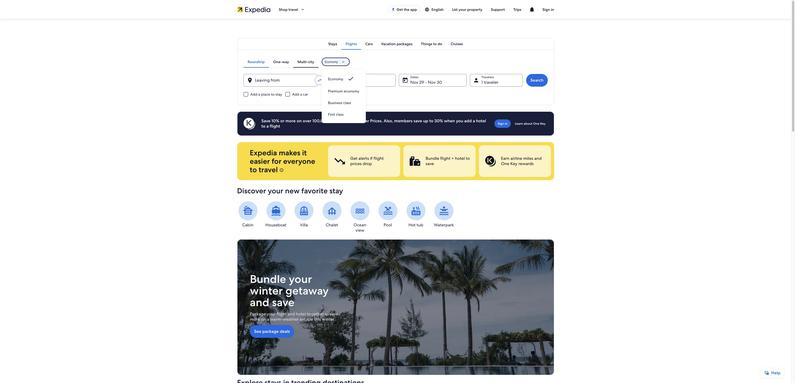 Task type: vqa. For each thing, say whether or not it's contained in the screenshot.
See
yes



Task type: describe. For each thing, give the bounding box(es) containing it.
one inside earn airline miles and one key rewards
[[501, 161, 510, 167]]

roundtrip
[[248, 59, 265, 64]]

key inside earn airline miles and one key rewards
[[511, 161, 518, 167]]

multi-city link
[[293, 56, 319, 68]]

sign inside dropdown button
[[543, 7, 550, 12]]

stay for add a place to stay
[[276, 92, 282, 97]]

economy
[[344, 89, 360, 94]]

get alerts if flight prices drop
[[350, 156, 384, 167]]

new
[[285, 186, 300, 196]]

business
[[328, 100, 343, 105]]

a left 10%
[[267, 123, 269, 129]]

package
[[250, 311, 266, 317]]

english button
[[421, 5, 448, 14]]

-
[[425, 80, 427, 85]]

30
[[437, 80, 442, 85]]

to right place
[[271, 92, 275, 97]]

2 vertical spatial and
[[288, 311, 295, 317]]

roundtrip link
[[244, 56, 269, 68]]

save inside bundle flight + hotel to save
[[426, 161, 434, 167]]

sign in link
[[495, 119, 511, 128]]

shop travel
[[279, 7, 298, 12]]

packages
[[397, 42, 413, 46]]

tab list containing roundtrip
[[244, 56, 319, 68]]

expedia
[[250, 148, 277, 158]]

add a place to stay
[[250, 92, 282, 97]]

add for add a car
[[292, 92, 299, 97]]

economy for economy dropdown button
[[325, 60, 338, 64]]

houseboat
[[266, 222, 287, 228]]

a left place
[[258, 92, 260, 97]]

member
[[353, 118, 369, 124]]

on inside save 10% or more on over 100,000 hotels with member prices. also, members save up to 30% when you add a hotel to a flight
[[297, 118, 302, 124]]

see package deals link
[[250, 325, 294, 338]]

tub
[[417, 222, 424, 228]]

sign inside bundle your winter getaway and save 'main content'
[[498, 122, 504, 126]]

menu inside bundle your winter getaway and save 'main content'
[[322, 72, 366, 120]]

bundle for flight
[[426, 156, 439, 161]]

first
[[328, 112, 335, 117]]

to right up
[[430, 118, 434, 124]]

trailing image
[[300, 7, 305, 12]]

10%
[[272, 118, 279, 124]]

winter.
[[322, 317, 335, 322]]

with
[[343, 118, 352, 124]]

hotel inside bundle flight + hotel to save
[[455, 156, 465, 161]]

also,
[[384, 118, 393, 124]]

car
[[303, 92, 308, 97]]

sign in button
[[539, 3, 559, 16]]

class for business class
[[343, 100, 351, 105]]

hot
[[409, 222, 416, 228]]

nov 29 - nov 30
[[411, 80, 442, 85]]

vacation
[[381, 42, 396, 46]]

0 horizontal spatial and
[[250, 295, 269, 310]]

cruises
[[451, 42, 463, 46]]

property
[[468, 7, 483, 12]]

first class button
[[322, 108, 366, 120]]

app
[[411, 7, 417, 12]]

one-way link
[[269, 56, 293, 68]]

premium economy button
[[322, 85, 366, 97]]

add for add a place to stay
[[250, 92, 258, 97]]

shop travel button
[[275, 3, 309, 16]]

0 vertical spatial one
[[533, 122, 540, 126]]

communication center icon image
[[529, 6, 535, 13]]

your for discover
[[268, 186, 284, 196]]

chalet button
[[321, 201, 343, 228]]

bundle your winter getaway and save main content
[[0, 19, 792, 383]]

get for get alerts if flight prices drop
[[350, 156, 358, 161]]

makes
[[279, 148, 301, 158]]

over
[[303, 118, 312, 124]]

earn airline miles and one key rewards
[[501, 156, 542, 167]]

multi-
[[298, 59, 308, 64]]

villa button
[[293, 201, 315, 228]]

and inside earn airline miles and one key rewards
[[535, 156, 542, 161]]

travel sale activities deals image
[[237, 239, 554, 375]]

ocean view button
[[349, 201, 371, 233]]

a inside bundle your winter getaway and save package your flight and hotel together to save more on a warm-weather escape this winter.
[[267, 317, 269, 322]]

cars link
[[361, 38, 377, 50]]

hotels
[[330, 118, 342, 124]]

rewards
[[519, 161, 534, 167]]

package
[[262, 329, 279, 334]]

getaway
[[286, 284, 329, 298]]

city
[[308, 59, 314, 64]]

more inside bundle your winter getaway and save package your flight and hotel together to save more on a warm-weather escape this winter.
[[250, 317, 260, 322]]

search
[[531, 77, 544, 83]]

up
[[423, 118, 429, 124]]

trips link
[[509, 5, 526, 14]]

flights
[[346, 42, 357, 46]]

flight inside bundle your winter getaway and save package your flight and hotel together to save more on a warm-weather escape this winter.
[[277, 311, 287, 317]]

view
[[356, 228, 365, 233]]

ocean
[[354, 222, 366, 228]]

pool
[[384, 222, 392, 228]]

list
[[452, 7, 458, 12]]

one-way
[[273, 59, 289, 64]]

premium economy
[[328, 89, 360, 94]]

things to do link
[[417, 38, 447, 50]]

your for bundle
[[289, 272, 312, 287]]

first class
[[328, 112, 344, 117]]

hot tub button
[[405, 201, 427, 228]]

discover
[[237, 186, 266, 196]]

add
[[465, 118, 472, 124]]

everyone
[[283, 156, 315, 166]]

your for list
[[459, 7, 467, 12]]

more inside save 10% or more on over 100,000 hotels with member prices. also, members save up to 30% when you add a hotel to a flight
[[286, 118, 296, 124]]

to inside bundle your winter getaway and save package your flight and hotel together to save more on a warm-weather escape this winter.
[[325, 311, 329, 317]]

1 horizontal spatial key
[[541, 122, 546, 126]]

it
[[302, 148, 307, 158]]

save inside save 10% or more on over 100,000 hotels with member prices. also, members save up to 30% when you add a hotel to a flight
[[414, 118, 422, 124]]

save right this
[[330, 311, 338, 317]]

business class
[[328, 100, 351, 105]]

or
[[280, 118, 285, 124]]

in inside dropdown button
[[551, 7, 554, 12]]

get the app link
[[388, 5, 421, 14]]

about
[[524, 122, 533, 126]]

flight inside get alerts if flight prices drop
[[374, 156, 384, 161]]

in inside 'main content'
[[505, 122, 508, 126]]

business class button
[[322, 97, 366, 108]]

do
[[438, 42, 442, 46]]

weather
[[283, 317, 299, 322]]

to inside tab list
[[433, 42, 437, 46]]

stays link
[[324, 38, 342, 50]]

2 nov from the left
[[428, 80, 436, 85]]

support
[[491, 7, 505, 12]]

bundle for your
[[250, 272, 286, 287]]



Task type: locate. For each thing, give the bounding box(es) containing it.
alerts
[[359, 156, 369, 161]]

get inside get alerts if flight prices drop
[[350, 156, 358, 161]]

hotel right add
[[476, 118, 486, 124]]

on inside bundle your winter getaway and save package your flight and hotel together to save more on a warm-weather escape this winter.
[[261, 317, 266, 322]]

warm-
[[270, 317, 283, 322]]

expedia makes it easier for everyone to travel
[[250, 148, 315, 174]]

1 horizontal spatial in
[[551, 7, 554, 12]]

for
[[272, 156, 282, 166]]

1 vertical spatial tab list
[[244, 56, 319, 68]]

sign in
[[543, 7, 554, 12], [498, 122, 508, 126]]

on
[[297, 118, 302, 124], [261, 317, 266, 322]]

flight inside save 10% or more on over 100,000 hotels with member prices. also, members save up to 30% when you add a hotel to a flight
[[270, 123, 280, 129]]

prices.
[[370, 118, 383, 124]]

1 vertical spatial and
[[250, 295, 269, 310]]

29
[[420, 80, 424, 85]]

download the app button image
[[392, 7, 396, 12]]

english
[[432, 7, 444, 12]]

cabin
[[242, 222, 254, 228]]

3 out of 3 element
[[479, 145, 551, 177]]

on left over
[[297, 118, 302, 124]]

nov left 29
[[411, 80, 419, 85]]

1 vertical spatial economy
[[328, 77, 344, 81]]

0 vertical spatial on
[[297, 118, 302, 124]]

flight right "if"
[[374, 156, 384, 161]]

sign
[[543, 7, 550, 12], [498, 122, 504, 126]]

shop
[[279, 7, 288, 12]]

0 vertical spatial travel
[[289, 7, 298, 12]]

to right this
[[325, 311, 329, 317]]

0 vertical spatial sign
[[543, 7, 550, 12]]

1 vertical spatial stay
[[330, 186, 343, 196]]

1 vertical spatial bundle
[[250, 272, 286, 287]]

1 vertical spatial in
[[505, 122, 508, 126]]

0 vertical spatial tab list
[[237, 38, 554, 50]]

way
[[282, 59, 289, 64]]

to left do
[[433, 42, 437, 46]]

0 vertical spatial hotel
[[476, 118, 486, 124]]

stay for discover your new favorite stay
[[330, 186, 343, 196]]

0 vertical spatial more
[[286, 118, 296, 124]]

sign in inside bundle your winter getaway and save 'main content'
[[498, 122, 508, 126]]

0 vertical spatial economy
[[325, 60, 338, 64]]

bundle inside bundle flight + hotel to save
[[426, 156, 439, 161]]

cars
[[366, 42, 373, 46]]

winter
[[250, 284, 283, 298]]

hotel inside bundle your winter getaway and save package your flight and hotel together to save more on a warm-weather escape this winter.
[[296, 311, 306, 317]]

1 vertical spatial travel
[[259, 165, 278, 174]]

1 add from the left
[[250, 92, 258, 97]]

get the app
[[397, 7, 417, 12]]

sign left learn
[[498, 122, 504, 126]]

1 vertical spatial on
[[261, 317, 266, 322]]

travel inside expedia makes it easier for everyone to travel
[[259, 165, 278, 174]]

100,000
[[313, 118, 329, 124]]

learn about one key link
[[513, 119, 548, 128]]

0 vertical spatial in
[[551, 7, 554, 12]]

economy inside dropdown button
[[325, 60, 338, 64]]

0 horizontal spatial nov
[[411, 80, 419, 85]]

economy up premium
[[328, 77, 344, 81]]

sign in right communication center icon
[[543, 7, 554, 12]]

0 horizontal spatial more
[[250, 317, 260, 322]]

villa
[[300, 222, 308, 228]]

save
[[262, 118, 271, 124]]

0 horizontal spatial add
[[250, 92, 258, 97]]

and right the warm-
[[288, 311, 295, 317]]

class up hotels
[[336, 112, 344, 117]]

economy button
[[322, 58, 350, 66]]

a left car
[[300, 92, 302, 97]]

this
[[314, 317, 321, 322]]

get left alerts
[[350, 156, 358, 161]]

key right earn
[[511, 161, 518, 167]]

traveler
[[484, 80, 499, 85]]

1 vertical spatial sign
[[498, 122, 504, 126]]

add left place
[[250, 92, 258, 97]]

bundle
[[426, 156, 439, 161], [250, 272, 286, 287]]

bundle your winter getaway and save package your flight and hotel together to save more on a warm-weather escape this winter.
[[250, 272, 338, 322]]

travel inside dropdown button
[[289, 7, 298, 12]]

1 out of 3 element
[[328, 145, 400, 177]]

members
[[394, 118, 413, 124]]

sign right communication center icon
[[543, 7, 550, 12]]

2 out of 3 element
[[404, 145, 476, 177]]

stays
[[329, 42, 337, 46]]

swap origin and destination values image
[[317, 78, 322, 83]]

flight left +
[[440, 156, 451, 161]]

save 10% or more on over 100,000 hotels with member prices. also, members save up to 30% when you add a hotel to a flight
[[262, 118, 486, 129]]

when
[[444, 118, 455, 124]]

see
[[254, 329, 261, 334]]

to inside bundle flight + hotel to save
[[466, 156, 470, 161]]

get
[[397, 7, 403, 12], [350, 156, 358, 161]]

1 horizontal spatial add
[[292, 92, 299, 97]]

1 horizontal spatial sign in
[[543, 7, 554, 12]]

1 vertical spatial sign in
[[498, 122, 508, 126]]

1 vertical spatial class
[[336, 112, 344, 117]]

0 horizontal spatial travel
[[259, 165, 278, 174]]

hotel inside save 10% or more on over 100,000 hotels with member prices. also, members save up to 30% when you add a hotel to a flight
[[476, 118, 486, 124]]

premium
[[328, 89, 343, 94]]

1 horizontal spatial and
[[288, 311, 295, 317]]

0 vertical spatial stay
[[276, 92, 282, 97]]

0 horizontal spatial key
[[511, 161, 518, 167]]

stay right place
[[276, 92, 282, 97]]

save
[[414, 118, 422, 124], [426, 161, 434, 167], [272, 295, 295, 310], [330, 311, 338, 317]]

economy for economy button
[[328, 77, 344, 81]]

class for first class
[[336, 112, 344, 117]]

hot tub
[[409, 222, 424, 228]]

expedia logo image
[[237, 6, 271, 13]]

menu
[[322, 72, 366, 120]]

houseboat button
[[265, 201, 287, 228]]

economy button
[[322, 72, 366, 85]]

class up 'first class' button
[[343, 100, 351, 105]]

one right about
[[533, 122, 540, 126]]

stay right favorite
[[330, 186, 343, 196]]

and up package
[[250, 295, 269, 310]]

1 vertical spatial get
[[350, 156, 358, 161]]

economy down stays
[[325, 60, 338, 64]]

things to do
[[421, 42, 442, 46]]

add left car
[[292, 92, 299, 97]]

flights link
[[342, 38, 361, 50]]

one-
[[273, 59, 282, 64]]

hotel
[[476, 118, 486, 124], [455, 156, 465, 161], [296, 311, 306, 317]]

economy inside button
[[328, 77, 344, 81]]

in
[[551, 7, 554, 12], [505, 122, 508, 126]]

0 horizontal spatial on
[[261, 317, 266, 322]]

nov right -
[[428, 80, 436, 85]]

menu containing economy
[[322, 72, 366, 120]]

if
[[370, 156, 373, 161]]

sign in left learn
[[498, 122, 508, 126]]

to inside expedia makes it easier for everyone to travel
[[250, 165, 257, 174]]

trips
[[514, 7, 522, 12]]

miles
[[524, 156, 534, 161]]

in left learn
[[505, 122, 508, 126]]

0 vertical spatial bundle
[[426, 156, 439, 161]]

flight
[[270, 123, 280, 129], [374, 156, 384, 161], [440, 156, 451, 161], [277, 311, 287, 317]]

1 horizontal spatial on
[[297, 118, 302, 124]]

chalet
[[326, 222, 338, 228]]

0 vertical spatial class
[[343, 100, 351, 105]]

1 nov from the left
[[411, 80, 419, 85]]

prices
[[350, 161, 362, 167]]

vacation packages
[[381, 42, 413, 46]]

1 horizontal spatial more
[[286, 118, 296, 124]]

small image
[[425, 7, 430, 12]]

pool button
[[377, 201, 399, 228]]

0 horizontal spatial hotel
[[296, 311, 306, 317]]

a right add
[[473, 118, 475, 124]]

key right about
[[541, 122, 546, 126]]

travel left xsmall image
[[259, 165, 278, 174]]

waterpark
[[434, 222, 454, 228]]

one
[[533, 122, 540, 126], [501, 161, 510, 167]]

drop
[[363, 161, 372, 167]]

deals
[[280, 329, 290, 334]]

in right communication center icon
[[551, 7, 554, 12]]

flight left or
[[270, 123, 280, 129]]

hotel right +
[[455, 156, 465, 161]]

learn
[[515, 122, 523, 126]]

0 vertical spatial get
[[397, 7, 403, 12]]

2 horizontal spatial hotel
[[476, 118, 486, 124]]

earn
[[501, 156, 510, 161]]

1 horizontal spatial sign
[[543, 7, 550, 12]]

2 vertical spatial hotel
[[296, 311, 306, 317]]

sign in inside sign in dropdown button
[[543, 7, 554, 12]]

class
[[343, 100, 351, 105], [336, 112, 344, 117]]

bundle inside bundle your winter getaway and save package your flight and hotel together to save more on a warm-weather escape this winter.
[[250, 272, 286, 287]]

favorite
[[302, 186, 328, 196]]

tab list
[[237, 38, 554, 50], [244, 56, 319, 68]]

together
[[307, 311, 324, 317]]

get right download the app button image
[[397, 7, 403, 12]]

to left 10%
[[262, 123, 266, 129]]

1 horizontal spatial one
[[533, 122, 540, 126]]

1 horizontal spatial hotel
[[455, 156, 465, 161]]

1 vertical spatial one
[[501, 161, 510, 167]]

get for get the app
[[397, 7, 403, 12]]

more up see
[[250, 317, 260, 322]]

0 horizontal spatial get
[[350, 156, 358, 161]]

see package deals
[[254, 329, 290, 334]]

one left airline
[[501, 161, 510, 167]]

discover your new favorite stay
[[237, 186, 343, 196]]

2 horizontal spatial and
[[535, 156, 542, 161]]

list your property
[[452, 7, 483, 12]]

to down expedia
[[250, 165, 257, 174]]

1 horizontal spatial travel
[[289, 7, 298, 12]]

0 vertical spatial key
[[541, 122, 546, 126]]

1 vertical spatial more
[[250, 317, 260, 322]]

1 horizontal spatial get
[[397, 7, 403, 12]]

stay
[[276, 92, 282, 97], [330, 186, 343, 196]]

0 horizontal spatial in
[[505, 122, 508, 126]]

2 add from the left
[[292, 92, 299, 97]]

0 vertical spatial sign in
[[543, 7, 554, 12]]

to right +
[[466, 156, 470, 161]]

0 horizontal spatial sign
[[498, 122, 504, 126]]

0 horizontal spatial sign in
[[498, 122, 508, 126]]

on left the warm-
[[261, 317, 266, 322]]

save up the warm-
[[272, 295, 295, 310]]

1 vertical spatial key
[[511, 161, 518, 167]]

hotel left "together" at bottom
[[296, 311, 306, 317]]

airline
[[511, 156, 522, 161]]

flight up deals
[[277, 311, 287, 317]]

0 vertical spatial and
[[535, 156, 542, 161]]

travel left the trailing icon
[[289, 7, 298, 12]]

more
[[286, 118, 296, 124], [250, 317, 260, 322]]

flight inside bundle flight + hotel to save
[[440, 156, 451, 161]]

more right or
[[286, 118, 296, 124]]

1 horizontal spatial stay
[[330, 186, 343, 196]]

and right miles at the right top of the page
[[535, 156, 542, 161]]

1 vertical spatial hotel
[[455, 156, 465, 161]]

xsmall image
[[280, 168, 284, 172]]

the
[[404, 7, 410, 12]]

ocean view
[[354, 222, 366, 233]]

a left the warm-
[[267, 317, 269, 322]]

save left +
[[426, 161, 434, 167]]

get inside get the app link
[[397, 7, 403, 12]]

1 horizontal spatial nov
[[428, 80, 436, 85]]

0 horizontal spatial one
[[501, 161, 510, 167]]

+
[[452, 156, 454, 161]]

0 horizontal spatial stay
[[276, 92, 282, 97]]

tab list containing stays
[[237, 38, 554, 50]]

1 horizontal spatial bundle
[[426, 156, 439, 161]]

0 horizontal spatial bundle
[[250, 272, 286, 287]]

save left up
[[414, 118, 422, 124]]



